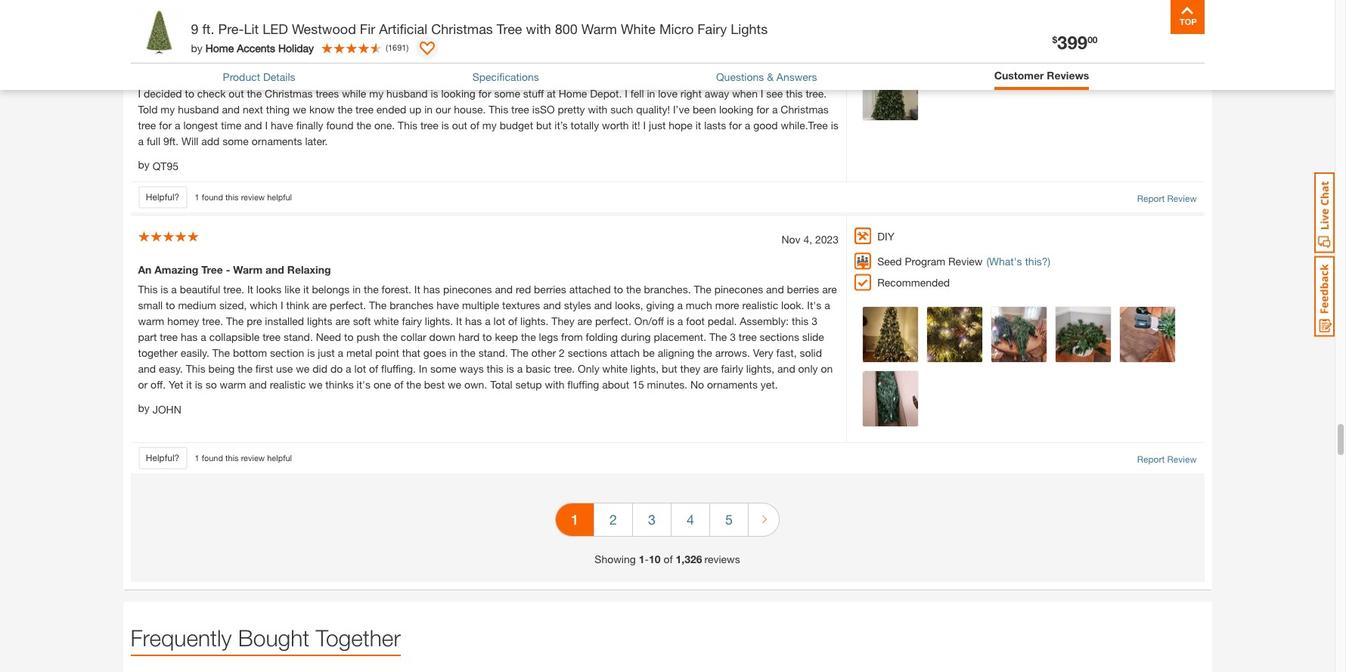 Task type: vqa. For each thing, say whether or not it's contained in the screenshot.
2 in the "An Amazing Tree - Warm and Relaxing This is a beautiful tree. It looks like it belongs in the forest. It has pinecones and red berries attached to the branches. The pinecones and berries are small to medium sized, which I think are perfect. The branches have multiple textures and styles and looks, giving a much more realistic look. It's a warm homey tree. The pre installed lights are soft white fairy lights. It has a lot of lights. They are perfect. On/off is a foot pedal.  Assembly: this 3 part tree has a collapsible tree stand. Need to push the collar down hard to keep the legs from folding during placement. The 3 tree sections slide together easily. The bottom section is just a metal point that goes in the stand. The other 2 sections attach be aligning the arrows. Very fast, solid and easy. This being the first use we did do a lot of fluffing.  In some ways this is a basic tree. Only white lights,  but they are fairly lights, and only on or off. Yet it is so warm and realistic we thinks it's one of the best we own. Total setup with fluffing about 15 minutes. No ornaments yet."
yes



Task type: locate. For each thing, give the bounding box(es) containing it.
found for i decided to check out the christmas trees while my husband is looking for some stuff at home depot. i fell in love right away when i see this tree. told my husband and next thing we know the tree ended up in our house. this tree isso pretty with such quality!  i've been looking for a christmas tree for a longest time and i have finally found the one. this tree is out of my budget but it's totally worth it! i just hope it lasts for a good while.tree is a full 9ft.  will add some ornaments later.
[[202, 192, 223, 202]]

husband up up
[[387, 87, 428, 100]]

reviews
[[705, 553, 740, 566]]

0 vertical spatial ornaments
[[252, 135, 302, 148]]

2 inside an amazing tree - warm and relaxing this is a beautiful tree. it looks like it belongs in the forest. it has pinecones and red berries attached to the branches. the pinecones and berries are small to medium sized, which i think are perfect. the branches have multiple textures and styles and looks, giving a much more realistic look. it's a warm homey tree. the pre installed lights are soft white fairy lights. it has a lot of lights. they are perfect. on/off is a foot pedal.  assembly: this 3 part tree has a collapsible tree stand. need to push the collar down hard to keep the legs from folding during placement. the 3 tree sections slide together easily. the bottom section is just a metal point that goes in the stand. the other 2 sections attach be aligning the arrows. very fast, solid and easy. this being the first use we did do a lot of fluffing.  in some ways this is a basic tree. only white lights,  but they are fairly lights, and only on or off. yet it is so warm and realistic we thinks it's one of the best we own. total setup with fluffing about 15 minutes. no ornaments yet.
[[559, 347, 565, 359]]

to inside the i decided to check out the christmas trees while my husband is looking for some stuff at home depot. i fell in love right away when i see this tree. told my husband and next thing we know the tree ended up in our house. this tree isso pretty with such quality!  i've been looking for a christmas tree for a longest time and i have finally found the one. this tree is out of my budget but it's totally worth it! i just hope it lasts for a good while.tree is a full 9ft.  will add some ornaments later.
[[185, 87, 194, 100]]

1 vertical spatial it
[[303, 283, 309, 296]]

0 vertical spatial my
[[369, 87, 384, 100]]

3 link
[[633, 504, 671, 536]]

0 horizontal spatial lights,
[[631, 362, 659, 375]]

out down product
[[229, 87, 244, 100]]

review
[[1168, 193, 1197, 204], [949, 255, 983, 268], [1168, 454, 1197, 465]]

my down decided
[[161, 103, 175, 116]]

0 horizontal spatial but
[[536, 119, 552, 132]]

lot up keep
[[494, 315, 506, 328]]

4 link
[[672, 504, 710, 536]]

only
[[578, 362, 600, 375]]

1 pinecones from the left
[[443, 283, 492, 296]]

3 up arrows.
[[730, 331, 736, 344]]

i inside an amazing tree - warm and relaxing this is a beautiful tree. it looks like it belongs in the forest. it has pinecones and red berries attached to the branches. the pinecones and berries are small to medium sized, which i think are perfect. the branches have multiple textures and styles and looks, giving a much more realistic look. it's a warm homey tree. the pre installed lights are soft white fairy lights. it has a lot of lights. they are perfect. on/off is a foot pedal.  assembly: this 3 part tree has a collapsible tree stand. need to push the collar down hard to keep the legs from folding during placement. the 3 tree sections slide together easily. the bottom section is just a metal point that goes in the stand. the other 2 sections attach be aligning the arrows. very fast, solid and easy. this being the first use we did do a lot of fluffing.  in some ways this is a basic tree. only white lights,  but they are fairly lights, and only on or off. yet it is so warm and realistic we thinks it's one of the best we own. total setup with fluffing about 15 minutes. no ornaments yet.
[[281, 299, 283, 312]]

2 vertical spatial by
[[138, 402, 150, 415]]

lights, down "be"
[[631, 362, 659, 375]]

1 horizontal spatial white
[[603, 362, 628, 375]]

15
[[633, 378, 644, 391]]

some down goes
[[431, 362, 457, 375]]

1 horizontal spatial christmas
[[431, 20, 493, 37]]

part
[[138, 331, 157, 344]]

very
[[753, 347, 774, 359]]

2 vertical spatial some
[[431, 362, 457, 375]]

stand. up section
[[284, 331, 313, 344]]

christmas up thing
[[265, 87, 313, 100]]

2 review from the top
[[241, 453, 265, 463]]

1 found this review helpful for qt95
[[195, 192, 292, 202]]

tree up specifications
[[497, 20, 522, 37]]

this
[[489, 103, 509, 116], [398, 119, 418, 132], [138, 283, 158, 296], [186, 362, 206, 375]]

report review button for i decided to check out the christmas trees while my husband is looking for some stuff at home depot. i fell in love right away when i see this tree. told my husband and next thing we know the tree ended up in our house. this tree isso pretty with such quality!  i've been looking for a christmas tree for a longest time and i have finally found the one. this tree is out of my budget but it's totally worth it! i just hope it lasts for a good while.tree is a full 9ft.  will add some ornaments later.
[[1138, 192, 1197, 206]]

tree inside an amazing tree - warm and relaxing this is a beautiful tree. it looks like it belongs in the forest. it has pinecones and red berries attached to the branches. the pinecones and berries are small to medium sized, which i think are perfect. the branches have multiple textures and styles and looks, giving a much more realistic look. it's a warm homey tree. the pre installed lights are soft white fairy lights. it has a lot of lights. they are perfect. on/off is a foot pedal.  assembly: this 3 part tree has a collapsible tree stand. need to push the collar down hard to keep the legs from folding during placement. the 3 tree sections slide together easily. the bottom section is just a metal point that goes in the stand. the other 2 sections attach be aligning the arrows. very fast, solid and easy. this being the first use we did do a lot of fluffing.  in some ways this is a basic tree. only white lights,  but they are fairly lights, and only on or off. yet it is so warm and realistic we thinks it's one of the best we own. total setup with fluffing about 15 minutes. no ornaments yet.
[[201, 263, 223, 276]]

are left the soft
[[335, 315, 350, 328]]

next
[[243, 103, 263, 116]]

one.
[[374, 119, 395, 132]]

0 vertical spatial 3
[[812, 315, 818, 328]]

2 vertical spatial 3
[[648, 511, 656, 528]]

i
[[138, 87, 141, 100], [625, 87, 628, 100], [761, 87, 764, 100], [265, 119, 268, 132], [643, 119, 646, 132], [281, 299, 283, 312]]

1 vertical spatial home
[[559, 87, 587, 100]]

1 horizontal spatial tree
[[497, 20, 522, 37]]

1 lights, from the left
[[631, 362, 659, 375]]

1 vertical spatial perfect.
[[595, 315, 632, 328]]

lights. down textures
[[521, 315, 549, 328]]

by left john
[[138, 402, 150, 415]]

0 vertical spatial white
[[374, 315, 399, 328]]

i left fell
[[625, 87, 628, 100]]

this up budget
[[489, 103, 509, 116]]

a
[[772, 103, 778, 116], [175, 119, 180, 132], [745, 119, 751, 132], [138, 135, 144, 148], [171, 283, 177, 296], [677, 299, 683, 312], [825, 299, 830, 312], [485, 315, 491, 328], [678, 315, 683, 328], [201, 331, 206, 344], [338, 347, 343, 359], [346, 362, 352, 375], [517, 362, 523, 375]]

0 vertical spatial but
[[536, 119, 552, 132]]

1 horizontal spatial lights,
[[747, 362, 775, 375]]

1 vertical spatial found
[[202, 192, 223, 202]]

by inside by john
[[138, 402, 150, 415]]

5
[[726, 511, 733, 528]]

worth
[[602, 119, 629, 132]]

helpful? down qt95 button
[[146, 191, 179, 203]]

in right goes
[[450, 347, 458, 359]]

1 horizontal spatial perfect.
[[595, 315, 632, 328]]

has up branches
[[424, 283, 440, 296]]

by
[[191, 41, 203, 54], [138, 158, 150, 171], [138, 402, 150, 415]]

together
[[316, 625, 401, 651]]

some down 'time'
[[223, 135, 249, 148]]

fairy
[[698, 20, 727, 37]]

1 vertical spatial looking
[[719, 103, 754, 116]]

0 horizontal spatial have
[[271, 119, 293, 132]]

1 helpful? from the top
[[146, 191, 179, 203]]

has up "easily."
[[181, 331, 198, 344]]

1 horizontal spatial 2
[[610, 511, 617, 528]]

1 vertical spatial report
[[1138, 454, 1165, 465]]

live chat image
[[1315, 172, 1335, 253]]

solid
[[800, 347, 822, 359]]

0 horizontal spatial just
[[318, 347, 335, 359]]

in right belongs
[[353, 283, 361, 296]]

lights.
[[425, 315, 453, 328], [521, 315, 549, 328]]

1 for qt95
[[195, 192, 199, 202]]

1 horizontal spatial pinecones
[[715, 283, 764, 296]]

(
[[386, 42, 388, 52]]

beautiful
[[180, 283, 220, 296]]

showing
[[595, 553, 636, 566]]

review for qt95
[[241, 192, 265, 202]]

it
[[247, 283, 253, 296], [414, 283, 421, 296], [456, 315, 462, 328]]

know
[[309, 103, 335, 116]]

have down thing
[[271, 119, 293, 132]]

the down the in
[[406, 378, 421, 391]]

0 horizontal spatial husband
[[178, 103, 219, 116]]

found down so
[[202, 453, 223, 463]]

0 vertical spatial review
[[241, 192, 265, 202]]

it
[[696, 119, 702, 132], [303, 283, 309, 296], [186, 378, 192, 391]]

ornaments inside the i decided to check out the christmas trees while my husband is looking for some stuff at home depot. i fell in love right away when i see this tree. told my husband and next thing we know the tree ended up in our house. this tree isso pretty with such quality!  i've been looking for a christmas tree for a longest time and i have finally found the one. this tree is out of my budget but it's totally worth it! i just hope it lasts for a good while.tree is a full 9ft.  will add some ornaments later.
[[252, 135, 302, 148]]

0 horizontal spatial berries
[[534, 283, 567, 296]]

realistic down the use
[[270, 378, 306, 391]]

0 horizontal spatial pinecones
[[443, 283, 492, 296]]

it left "lasts" on the right of the page
[[696, 119, 702, 132]]

arrows.
[[715, 347, 750, 359]]

by for by qt95
[[138, 158, 150, 171]]

1 vertical spatial report review
[[1138, 454, 1197, 465]]

from
[[561, 331, 583, 344]]

with down depot.
[[588, 103, 608, 116]]

of inside the i decided to check out the christmas trees while my husband is looking for some stuff at home depot. i fell in love right away when i see this tree. told my husband and next thing we know the tree ended up in our house. this tree isso pretty with such quality!  i've been looking for a christmas tree for a longest time and i have finally found the one. this tree is out of my budget but it's totally worth it! i just hope it lasts for a good while.tree is a full 9ft.  will add some ornaments later.
[[470, 119, 480, 132]]

husband up longest
[[178, 103, 219, 116]]

for up good
[[757, 103, 769, 116]]

1 vertical spatial tree
[[201, 263, 223, 276]]

we up finally
[[293, 103, 306, 116]]

it up branches
[[414, 283, 421, 296]]

2 horizontal spatial some
[[494, 87, 520, 100]]

to up looks,
[[614, 283, 623, 296]]

2 helpful from the top
[[267, 453, 292, 463]]

white up push on the left of the page
[[374, 315, 399, 328]]

minutes.
[[647, 378, 688, 391]]

tree down while
[[356, 103, 374, 116]]

by left qt95
[[138, 158, 150, 171]]

1 vertical spatial helpful?
[[146, 452, 179, 464]]

2 helpful? from the top
[[146, 452, 179, 464]]

0 vertical spatial some
[[494, 87, 520, 100]]

have inside the i decided to check out the christmas trees while my husband is looking for some stuff at home depot. i fell in love right away when i see this tree. told my husband and next thing we know the tree ended up in our house. this tree isso pretty with such quality!  i've been looking for a christmas tree for a longest time and i have finally found the one. this tree is out of my budget but it's totally worth it! i just hope it lasts for a good while.tree is a full 9ft.  will add some ornaments later.
[[271, 119, 293, 132]]

the up they
[[698, 347, 713, 359]]

report review button for this is a beautiful tree. it looks like it belongs in the forest. it has pinecones and red berries attached to the branches. the pinecones and berries are small to medium sized, which i think are perfect. the branches have multiple textures and styles and looks, giving a much more realistic look. it's a warm homey tree. the pre installed lights are soft white fairy lights. it has a lot of lights. they are perfect. on/off is a foot pedal.  assembly: this 3 part tree has a collapsible tree stand. need to push the collar down hard to keep the legs from folding during placement. the 3 tree sections slide together easily. the bottom section is just a metal point that goes in the stand. the other 2 sections attach be aligning the arrows. very fast, solid and easy. this being the first use we did do a lot of fluffing.  in some ways this is a basic tree. only white lights,  but they are fairly lights, and only on or off. yet it is so warm and realistic we thinks it's one of the best we own. total setup with fluffing about 15 minutes. no ornaments yet.
[[1138, 453, 1197, 467]]

small
[[138, 299, 163, 312]]

0 horizontal spatial lights.
[[425, 315, 453, 328]]

1 vertical spatial report review button
[[1138, 453, 1197, 467]]

1 vertical spatial 3
[[730, 331, 736, 344]]

0 vertical spatial warm
[[582, 20, 617, 37]]

looking
[[441, 87, 476, 100], [719, 103, 754, 116]]

1 vertical spatial some
[[223, 135, 249, 148]]

just inside the i decided to check out the christmas trees while my husband is looking for some stuff at home depot. i fell in love right away when i see this tree. told my husband and next thing we know the tree ended up in our house. this tree isso pretty with such quality!  i've been looking for a christmas tree for a longest time and i have finally found the one. this tree is out of my budget but it's totally worth it! i just hope it lasts for a good while.tree is a full 9ft.  will add some ornaments later.
[[649, 119, 666, 132]]

1 vertical spatial husband
[[178, 103, 219, 116]]

2
[[559, 347, 565, 359], [610, 511, 617, 528]]

they
[[552, 315, 575, 328]]

helpful? for john
[[146, 452, 179, 464]]

home down ft.
[[206, 41, 234, 54]]

1 found this review helpful for john
[[195, 453, 292, 463]]

forest.
[[382, 283, 412, 296]]

report for i decided to check out the christmas trees while my husband is looking for some stuff at home depot. i fell in love right away when i see this tree. told my husband and next thing we know the tree ended up in our house. this tree isso pretty with such quality!  i've been looking for a christmas tree for a longest time and i have finally found the one. this tree is out of my budget but it's totally worth it! i just hope it lasts for a good while.tree is a full 9ft.  will add some ornaments later.
[[1138, 193, 1165, 204]]

lights, down very
[[747, 362, 775, 375]]

1 report from the top
[[1138, 193, 1165, 204]]

report review for this is a beautiful tree. it looks like it belongs in the forest. it has pinecones and red berries attached to the branches. the pinecones and berries are small to medium sized, which i think are perfect. the branches have multiple textures and styles and looks, giving a much more realistic look. it's a warm homey tree. the pre installed lights are soft white fairy lights. it has a lot of lights. they are perfect. on/off is a foot pedal.  assembly: this 3 part tree has a collapsible tree stand. need to push the collar down hard to keep the legs from folding during placement. the 3 tree sections slide together easily. the bottom section is just a metal point that goes in the stand. the other 2 sections attach be aligning the arrows. very fast, solid and easy. this being the first use we did do a lot of fluffing.  in some ways this is a basic tree. only white lights,  but they are fairly lights, and only on or off. yet it is so warm and realistic we thinks it's one of the best we own. total setup with fluffing about 15 minutes. no ornaments yet.
[[1138, 454, 1197, 465]]

00
[[1088, 34, 1098, 45]]

or
[[138, 378, 148, 391]]

0 vertical spatial 2
[[559, 347, 565, 359]]

reviews
[[1047, 69, 1090, 82]]

home up pretty
[[559, 87, 587, 100]]

1 horizontal spatial it
[[303, 283, 309, 296]]

looking up house.
[[441, 87, 476, 100]]

sections up only
[[568, 347, 608, 359]]

- up sized,
[[226, 263, 230, 276]]

by for by home accents holiday
[[191, 41, 203, 54]]

1 1 found this review helpful from the top
[[195, 192, 292, 202]]

by inside by qt95
[[138, 158, 150, 171]]

did
[[313, 362, 328, 375]]

1 report review button from the top
[[1138, 192, 1197, 206]]

home inside the i decided to check out the christmas trees while my husband is looking for some stuff at home depot. i fell in love right away when i see this tree. told my husband and next thing we know the tree ended up in our house. this tree isso pretty with such quality!  i've been looking for a christmas tree for a longest time and i have finally found the one. this tree is out of my budget but it's totally worth it! i just hope it lasts for a good while.tree is a full 9ft.  will add some ornaments later.
[[559, 87, 587, 100]]

out down house.
[[452, 119, 467, 132]]

my down house.
[[483, 119, 497, 132]]

9 ft. pre-lit led westwood fir artificial christmas tree with 800 warm white micro fairy lights
[[191, 20, 768, 37]]

it right yet
[[186, 378, 192, 391]]

2 vertical spatial with
[[545, 378, 565, 391]]

found down know
[[326, 119, 354, 132]]

1 vertical spatial 1
[[195, 453, 199, 463]]

looking down when
[[719, 103, 754, 116]]

with
[[526, 20, 551, 37], [588, 103, 608, 116], [545, 378, 565, 391]]

about
[[602, 378, 630, 391]]

1 vertical spatial realistic
[[270, 378, 306, 391]]

legs
[[539, 331, 559, 344]]

1 helpful from the top
[[267, 192, 292, 202]]

1 helpful? button from the top
[[138, 186, 187, 209]]

1 review from the top
[[241, 192, 265, 202]]

for up house.
[[479, 87, 491, 100]]

0 horizontal spatial looking
[[441, 87, 476, 100]]

we left did
[[296, 362, 310, 375]]

0 horizontal spatial perfect.
[[330, 299, 366, 312]]

berries right red
[[534, 283, 567, 296]]

0 vertical spatial lot
[[494, 315, 506, 328]]

helpful for by john
[[267, 453, 292, 463]]

tree. inside the i decided to check out the christmas trees while my husband is looking for some stuff at home depot. i fell in love right away when i see this tree. told my husband and next thing we know the tree ended up in our house. this tree isso pretty with such quality!  i've been looking for a christmas tree for a longest time and i have finally found the one. this tree is out of my budget but it's totally worth it! i just hope it lasts for a good while.tree is a full 9ft.  will add some ornaments later.
[[806, 87, 827, 100]]

)
[[407, 42, 409, 52]]

fluffing
[[568, 378, 599, 391]]

we down did
[[309, 378, 323, 391]]

1 vertical spatial review
[[241, 453, 265, 463]]

multiple
[[462, 299, 499, 312]]

navigation
[[555, 493, 780, 552]]

quality!
[[636, 103, 670, 116]]

0 vertical spatial with
[[526, 20, 551, 37]]

0 horizontal spatial -
[[226, 263, 230, 276]]

2 vertical spatial review
[[1168, 454, 1197, 465]]

2 berries from the left
[[787, 283, 820, 296]]

such
[[611, 103, 634, 116]]

0 vertical spatial it
[[696, 119, 702, 132]]

2 vertical spatial has
[[181, 331, 198, 344]]

helpful? button for john
[[138, 447, 187, 470]]

bottom
[[233, 347, 267, 359]]

pinecones up multiple
[[443, 283, 492, 296]]

by home accents holiday
[[191, 41, 314, 54]]

1 vertical spatial have
[[437, 299, 459, 312]]

2 right other
[[559, 347, 565, 359]]

see
[[767, 87, 783, 100]]

in right fell
[[647, 87, 655, 100]]

1 vertical spatial 1 found this review helpful
[[195, 453, 292, 463]]

holiday
[[278, 41, 314, 54]]

1 vertical spatial ornaments
[[707, 378, 758, 391]]

0 vertical spatial husband
[[387, 87, 428, 100]]

- right showing at the bottom left
[[645, 553, 649, 566]]

accents
[[237, 41, 275, 54]]

white
[[374, 315, 399, 328], [603, 362, 628, 375]]

0 horizontal spatial out
[[229, 87, 244, 100]]

questions & answers button
[[716, 69, 817, 85], [716, 69, 817, 85]]

lights. up down
[[425, 315, 453, 328]]

1 vertical spatial stand.
[[479, 347, 508, 359]]

but inside an amazing tree - warm and relaxing this is a beautiful tree. it looks like it belongs in the forest. it has pinecones and red berries attached to the branches. the pinecones and berries are small to medium sized, which i think are perfect. the branches have multiple textures and styles and looks, giving a much more realistic look. it's a warm homey tree. the pre installed lights are soft white fairy lights. it has a lot of lights. they are perfect. on/off is a foot pedal.  assembly: this 3 part tree has a collapsible tree stand. need to push the collar down hard to keep the legs from folding during placement. the 3 tree sections slide together easily. the bottom section is just a metal point that goes in the stand. the other 2 sections attach be aligning the arrows. very fast, solid and easy. this being the first use we did do a lot of fluffing.  in some ways this is a basic tree. only white lights,  but they are fairly lights, and only on or off. yet it is so warm and realistic we thinks it's one of the best we own. total setup with fluffing about 15 minutes. no ornaments yet.
[[662, 362, 678, 375]]

attach
[[611, 347, 640, 359]]

been
[[693, 103, 716, 116]]

thing
[[266, 103, 290, 116]]

ended
[[377, 103, 406, 116]]

0 horizontal spatial ornaments
[[252, 135, 302, 148]]

up
[[409, 103, 422, 116]]

2 report review button from the top
[[1138, 453, 1197, 467]]

ornaments down fairly
[[707, 378, 758, 391]]

report review for i decided to check out the christmas trees while my husband is looking for some stuff at home depot. i fell in love right away when i see this tree. told my husband and next thing we know the tree ended up in our house. this tree isso pretty with such quality!  i've been looking for a christmas tree for a longest time and i have finally found the one. this tree is out of my budget but it's totally worth it! i just hope it lasts for a good while.tree is a full 9ft.  will add some ornaments later.
[[1138, 193, 1197, 204]]

2 helpful? button from the top
[[138, 447, 187, 470]]

1 horizontal spatial has
[[424, 283, 440, 296]]

of up keep
[[508, 315, 518, 328]]

helpful?
[[146, 191, 179, 203], [146, 452, 179, 464]]

but down isso
[[536, 119, 552, 132]]

0 vertical spatial -
[[226, 263, 230, 276]]

found inside the i decided to check out the christmas trees while my husband is looking for some stuff at home depot. i fell in love right away when i see this tree. told my husband and next thing we know the tree ended up in our house. this tree isso pretty with such quality!  i've been looking for a christmas tree for a longest time and i have finally found the one. this tree is out of my budget but it's totally worth it! i just hope it lasts for a good while.tree is a full 9ft.  will add some ornaments later.
[[326, 119, 354, 132]]

ornaments inside an amazing tree - warm and relaxing this is a beautiful tree. it looks like it belongs in the forest. it has pinecones and red berries attached to the branches. the pinecones and berries are small to medium sized, which i think are perfect. the branches have multiple textures and styles and looks, giving a much more realistic look. it's a warm homey tree. the pre installed lights are soft white fairy lights. it has a lot of lights. they are perfect. on/off is a foot pedal.  assembly: this 3 part tree has a collapsible tree stand. need to push the collar down hard to keep the legs from folding during placement. the 3 tree sections slide together easily. the bottom section is just a metal point that goes in the stand. the other 2 sections attach be aligning the arrows. very fast, solid and easy. this being the first use we did do a lot of fluffing.  in some ways this is a basic tree. only white lights,  but they are fairly lights, and only on or off. yet it is so warm and realistic we thinks it's one of the best we own. total setup with fluffing about 15 minutes. no ornaments yet.
[[707, 378, 758, 391]]

0 horizontal spatial tree
[[201, 263, 223, 276]]

pinecones up more
[[715, 283, 764, 296]]

is
[[431, 87, 438, 100], [442, 119, 449, 132], [831, 119, 839, 132], [161, 283, 168, 296], [667, 315, 675, 328], [307, 347, 315, 359], [507, 362, 514, 375], [195, 378, 203, 391]]

0 vertical spatial found
[[326, 119, 354, 132]]

that
[[402, 347, 421, 359]]

it inside the i decided to check out the christmas trees while my husband is looking for some stuff at home depot. i fell in love right away when i see this tree. told my husband and next thing we know the tree ended up in our house. this tree isso pretty with such quality!  i've been looking for a christmas tree for a longest time and i have finally found the one. this tree is out of my budget but it's totally worth it! i just hope it lasts for a good while.tree is a full 9ft.  will add some ornaments later.
[[696, 119, 702, 132]]

1 horizontal spatial sections
[[760, 331, 800, 344]]

2 report from the top
[[1138, 454, 1165, 465]]

much
[[686, 299, 713, 312]]

some inside an amazing tree - warm and relaxing this is a beautiful tree. it looks like it belongs in the forest. it has pinecones and red berries attached to the branches. the pinecones and berries are small to medium sized, which i think are perfect. the branches have multiple textures and styles and looks, giving a much more realistic look. it's a warm homey tree. the pre installed lights are soft white fairy lights. it has a lot of lights. they are perfect. on/off is a foot pedal.  assembly: this 3 part tree has a collapsible tree stand. need to push the collar down hard to keep the legs from folding during placement. the 3 tree sections slide together easily. the bottom section is just a metal point that goes in the stand. the other 2 sections attach be aligning the arrows. very fast, solid and easy. this being the first use we did do a lot of fluffing.  in some ways this is a basic tree. only white lights,  but they are fairly lights, and only on or off. yet it is so warm and realistic we thinks it's one of the best we own. total setup with fluffing about 15 minutes. no ornaments yet.
[[431, 362, 457, 375]]

product image image
[[134, 8, 183, 57]]

1 vertical spatial 2
[[610, 511, 617, 528]]

and up the look.
[[766, 283, 784, 296]]

2 left 3 link
[[610, 511, 617, 528]]

be
[[643, 347, 655, 359]]

qt95
[[153, 160, 179, 173]]

1 vertical spatial warm
[[220, 378, 246, 391]]

decided
[[144, 87, 182, 100]]

1 vertical spatial helpful? button
[[138, 447, 187, 470]]

is up did
[[307, 347, 315, 359]]

0 vertical spatial report review button
[[1138, 192, 1197, 206]]

0 vertical spatial have
[[271, 119, 293, 132]]

foot
[[686, 315, 705, 328]]

i right the it!
[[643, 119, 646, 132]]

the down the hard
[[461, 347, 476, 359]]

i up told
[[138, 87, 141, 100]]

2 vertical spatial my
[[483, 119, 497, 132]]

basic
[[526, 362, 551, 375]]

this up small
[[138, 283, 158, 296]]

totally
[[571, 119, 599, 132]]

giving
[[646, 299, 674, 312]]

the
[[694, 283, 712, 296], [369, 299, 387, 312], [226, 315, 244, 328], [710, 331, 727, 344], [212, 347, 230, 359], [511, 347, 529, 359]]

my up ended
[[369, 87, 384, 100]]

1 horizontal spatial my
[[369, 87, 384, 100]]

best
[[424, 378, 445, 391]]

1 vertical spatial just
[[318, 347, 335, 359]]

2 vertical spatial it
[[186, 378, 192, 391]]

yet
[[169, 378, 183, 391]]

with left 800
[[526, 20, 551, 37]]

slide
[[803, 331, 825, 344]]

0 horizontal spatial warm
[[138, 315, 164, 328]]

1 horizontal spatial ornaments
[[707, 378, 758, 391]]

is up placement.
[[667, 315, 675, 328]]

399
[[1058, 32, 1088, 53]]

2 lights. from the left
[[521, 315, 549, 328]]

together
[[138, 347, 178, 359]]

hard
[[459, 331, 480, 344]]

0 horizontal spatial sections
[[568, 347, 608, 359]]

1 vertical spatial -
[[645, 553, 649, 566]]

1 report review from the top
[[1138, 193, 1197, 204]]

2 report review from the top
[[1138, 454, 1197, 465]]

2 1 found this review helpful from the top
[[195, 453, 292, 463]]



Task type: describe. For each thing, give the bounding box(es) containing it.
report for this is a beautiful tree. it looks like it belongs in the forest. it has pinecones and red berries attached to the branches. the pinecones and berries are small to medium sized, which i think are perfect. the branches have multiple textures and styles and looks, giving a much more realistic look. it's a warm homey tree. the pre installed lights are soft white fairy lights. it has a lot of lights. they are perfect. on/off is a foot pedal.  assembly: this 3 part tree has a collapsible tree stand. need to push the collar down hard to keep the legs from folding during placement. the 3 tree sections slide together easily. the bottom section is just a metal point that goes in the stand. the other 2 sections attach be aligning the arrows. very fast, solid and easy. this being the first use we did do a lot of fluffing.  in some ways this is a basic tree. only white lights,  but they are fairly lights, and only on or off. yet it is so warm and realistic we thinks it's one of the best we own. total setup with fluffing about 15 minutes. no ornaments yet.
[[1138, 454, 1165, 465]]

review for this is a beautiful tree. it looks like it belongs in the forest. it has pinecones and red berries attached to the branches. the pinecones and berries are small to medium sized, which i think are perfect. the branches have multiple textures and styles and looks, giving a much more realistic look. it's a warm homey tree. the pre installed lights are soft white fairy lights. it has a lot of lights. they are perfect. on/off is a foot pedal.  assembly: this 3 part tree has a collapsible tree stand. need to push the collar down hard to keep the legs from folding during placement. the 3 tree sections slide together easily. the bottom section is just a metal point that goes in the stand. the other 2 sections attach be aligning the arrows. very fast, solid and easy. this being the first use we did do a lot of fluffing.  in some ways this is a basic tree. only white lights,  but they are fairly lights, and only on or off. yet it is so warm and realistic we thinks it's one of the best we own. total setup with fluffing about 15 minutes. no ornaments yet.
[[1168, 454, 1197, 465]]

tree up arrows.
[[739, 331, 757, 344]]

review for john
[[241, 453, 265, 463]]

seed program review
[[878, 255, 983, 268]]

lights
[[307, 315, 333, 328]]

tree. up sized,
[[223, 283, 244, 296]]

need
[[316, 331, 341, 344]]

the down pedal. at the right of page
[[710, 331, 727, 344]]

ways
[[460, 362, 484, 375]]

fluffing.
[[381, 362, 416, 375]]

2 horizontal spatial it
[[456, 315, 462, 328]]

push
[[357, 331, 380, 344]]

a right do
[[346, 362, 352, 375]]

only
[[799, 362, 818, 375]]

it's
[[555, 119, 568, 132]]

review for i decided to check out the christmas trees while my husband is looking for some stuff at home depot. i fell in love right away when i see this tree. told my husband and next thing we know the tree ended up in our house. this tree isso pretty with such quality!  i've been looking for a christmas tree for a longest time and i have finally found the one. this tree is out of my budget but it's totally worth it! i just hope it lasts for a good while.tree is a full 9ft.  will add some ornaments later.
[[1168, 193, 1197, 204]]

qt95 button
[[153, 158, 179, 174]]

the down while
[[338, 103, 353, 116]]

the up point
[[383, 331, 398, 344]]

for up 9ft.
[[159, 119, 172, 132]]

2 link
[[595, 504, 632, 536]]

1 horizontal spatial it
[[414, 283, 421, 296]]

the left one.
[[357, 119, 372, 132]]

1691
[[388, 42, 407, 52]]

a down "see"
[[772, 103, 778, 116]]

this down up
[[398, 119, 418, 132]]

will
[[182, 135, 198, 148]]

while
[[342, 87, 366, 100]]

tree. left only
[[554, 362, 575, 375]]

collar
[[401, 331, 426, 344]]

specifications
[[473, 70, 539, 83]]

questions
[[716, 70, 764, 83]]

to up metal
[[344, 331, 354, 344]]

and down 'fast,'
[[778, 362, 796, 375]]

1 horizontal spatial warm
[[582, 20, 617, 37]]

1 horizontal spatial 3
[[730, 331, 736, 344]]

thinks
[[326, 378, 354, 391]]

of right the 10
[[664, 553, 673, 566]]

the left the forest.
[[364, 283, 379, 296]]

belongs
[[312, 283, 350, 296]]

1 horizontal spatial warm
[[220, 378, 246, 391]]

section
[[270, 347, 304, 359]]

and up 'looks'
[[266, 263, 284, 276]]

9ft.
[[163, 135, 179, 148]]

the up looks,
[[626, 283, 641, 296]]

frequently bought together
[[131, 625, 401, 651]]

1 lights. from the left
[[425, 315, 453, 328]]

lasts
[[704, 119, 726, 132]]

hope
[[669, 119, 693, 132]]

i left "see"
[[761, 87, 764, 100]]

0 horizontal spatial some
[[223, 135, 249, 148]]

artificial
[[379, 20, 428, 37]]

0 vertical spatial has
[[424, 283, 440, 296]]

this down "easily."
[[186, 362, 206, 375]]

stuff
[[523, 87, 544, 100]]

soft
[[353, 315, 371, 328]]

details
[[263, 70, 295, 83]]

2 horizontal spatial 3
[[812, 315, 818, 328]]

0 vertical spatial sections
[[760, 331, 800, 344]]

lit
[[244, 20, 259, 37]]

and up or
[[138, 362, 156, 375]]

1,326
[[676, 553, 702, 566]]

and up they
[[543, 299, 561, 312]]

recommended
[[878, 276, 950, 289]]

0 vertical spatial out
[[229, 87, 244, 100]]

a left full
[[138, 135, 144, 148]]

1 horizontal spatial lot
[[494, 315, 506, 328]]

800
[[555, 20, 578, 37]]

john
[[153, 403, 181, 416]]

this?)
[[1026, 255, 1051, 268]]

to right small
[[166, 299, 175, 312]]

tree. down medium at the top of the page
[[202, 315, 223, 328]]

lights
[[731, 20, 768, 37]]

0 horizontal spatial my
[[161, 103, 175, 116]]

are down styles
[[578, 315, 592, 328]]

a down multiple
[[485, 315, 491, 328]]

2 inside navigation
[[610, 511, 617, 528]]

first
[[256, 362, 273, 375]]

2 pinecones from the left
[[715, 283, 764, 296]]

it!
[[632, 119, 641, 132]]

a up do
[[338, 347, 343, 359]]

longest
[[183, 119, 218, 132]]

to right the hard
[[483, 331, 492, 344]]

2 horizontal spatial has
[[465, 315, 482, 328]]

display image
[[420, 42, 435, 57]]

top button
[[1171, 0, 1205, 34]]

for right "lasts" on the right of the page
[[729, 119, 742, 132]]

found for this is a beautiful tree. it looks like it belongs in the forest. it has pinecones and red berries attached to the branches. the pinecones and berries are small to medium sized, which i think are perfect. the branches have multiple textures and styles and looks, giving a much more realistic look. it's a warm homey tree. the pre installed lights are soft white fairy lights. it has a lot of lights. they are perfect. on/off is a foot pedal.  assembly: this 3 part tree has a collapsible tree stand. need to push the collar down hard to keep the legs from folding during placement. the 3 tree sections slide together easily. the bottom section is just a metal point that goes in the stand. the other 2 sections attach be aligning the arrows. very fast, solid and easy. this being the first use we did do a lot of fluffing.  in some ways this is a basic tree. only white lights,  but they are fairly lights, and only on or off. yet it is so warm and realistic we thinks it's one of the best we own. total setup with fluffing about 15 minutes. no ornaments yet.
[[202, 453, 223, 463]]

0 horizontal spatial it
[[247, 283, 253, 296]]

sized,
[[219, 299, 247, 312]]

bought
[[238, 625, 310, 651]]

right
[[681, 87, 702, 100]]

0 horizontal spatial 3
[[648, 511, 656, 528]]

the up being at the bottom of the page
[[212, 347, 230, 359]]

2 vertical spatial 1
[[639, 553, 645, 566]]

is up small
[[161, 283, 168, 296]]

one
[[374, 378, 391, 391]]

easily.
[[181, 347, 209, 359]]

i down thing
[[265, 119, 268, 132]]

a up setup
[[517, 362, 523, 375]]

and left red
[[495, 283, 513, 296]]

0 vertical spatial looking
[[441, 87, 476, 100]]

(what's this?)
[[987, 255, 1051, 268]]

finally
[[296, 119, 323, 132]]

while.tree
[[781, 119, 828, 132]]

1 horizontal spatial realistic
[[743, 299, 779, 312]]

the down keep
[[511, 347, 529, 359]]

helpful? button for qt95
[[138, 186, 187, 209]]

goes
[[424, 347, 447, 359]]

off.
[[151, 378, 166, 391]]

2 lights, from the left
[[747, 362, 775, 375]]

1 berries from the left
[[534, 283, 567, 296]]

in right up
[[425, 103, 433, 116]]

attached
[[569, 283, 611, 296]]

are down the 2023
[[823, 283, 837, 296]]

time
[[221, 119, 241, 132]]

helpful? for qt95
[[146, 191, 179, 203]]

helpful for by qt95
[[267, 192, 292, 202]]

fir
[[360, 20, 375, 37]]

medium
[[178, 299, 216, 312]]

and up 'time'
[[222, 103, 240, 116]]

product details
[[223, 70, 295, 83]]

with inside an amazing tree - warm and relaxing this is a beautiful tree. it looks like it belongs in the forest. it has pinecones and red berries attached to the branches. the pinecones and berries are small to medium sized, which i think are perfect. the branches have multiple textures and styles and looks, giving a much more realistic look. it's a warm homey tree. the pre installed lights are soft white fairy lights. it has a lot of lights. they are perfect. on/off is a foot pedal.  assembly: this 3 part tree has a collapsible tree stand. need to push the collar down hard to keep the legs from folding during placement. the 3 tree sections slide together easily. the bottom section is just a metal point that goes in the stand. the other 2 sections attach be aligning the arrows. very fast, solid and easy. this being the first use we did do a lot of fluffing.  in some ways this is a basic tree. only white lights,  but they are fairly lights, and only on or off. yet it is so warm and realistic we thinks it's one of the best we own. total setup with fluffing about 15 minutes. no ornaments yet.
[[545, 378, 565, 391]]

the up the collapsible
[[226, 315, 244, 328]]

are up lights
[[312, 299, 327, 312]]

trees
[[316, 87, 339, 100]]

check
[[197, 87, 226, 100]]

this inside the i decided to check out the christmas trees while my husband is looking for some stuff at home depot. i fell in love right away when i see this tree. told my husband and next thing we know the tree ended up in our house. this tree isso pretty with such quality!  i've been looking for a christmas tree for a longest time and i have finally found the one. this tree is out of my budget but it's totally worth it! i just hope it lasts for a good while.tree is a full 9ft.  will add some ornaments later.
[[786, 87, 803, 100]]

it's
[[808, 299, 822, 312]]

a left foot
[[678, 315, 683, 328]]

by for by john
[[138, 402, 150, 415]]

1 horizontal spatial stand.
[[479, 347, 508, 359]]

john button
[[153, 402, 181, 418]]

nov
[[782, 233, 801, 246]]

navigation containing 2
[[555, 493, 780, 552]]

relaxing
[[287, 263, 331, 276]]

4,
[[804, 233, 813, 246]]

tree down told
[[138, 119, 156, 132]]

0 horizontal spatial has
[[181, 331, 198, 344]]

1 vertical spatial white
[[603, 362, 628, 375]]

answers
[[777, 70, 817, 83]]

just inside an amazing tree - warm and relaxing this is a beautiful tree. it looks like it belongs in the forest. it has pinecones and red berries attached to the branches. the pinecones and berries are small to medium sized, which i think are perfect. the branches have multiple textures and styles and looks, giving a much more realistic look. it's a warm homey tree. the pre installed lights are soft white fairy lights. it has a lot of lights. they are perfect. on/off is a foot pedal.  assembly: this 3 part tree has a collapsible tree stand. need to push the collar down hard to keep the legs from folding during placement. the 3 tree sections slide together easily. the bottom section is just a metal point that goes in the stand. the other 2 sections attach be aligning the arrows. very fast, solid and easy. this being the first use we did do a lot of fluffing.  in some ways this is a basic tree. only white lights,  but they are fairly lights, and only on or off. yet it is so warm and realistic we thinks it's one of the best we own. total setup with fluffing about 15 minutes. no ornaments yet.
[[318, 347, 335, 359]]

is down our
[[442, 119, 449, 132]]

the up the soft
[[369, 299, 387, 312]]

is up total
[[507, 362, 514, 375]]

led
[[263, 20, 288, 37]]

a up 9ft.
[[175, 119, 180, 132]]

fairy
[[402, 315, 422, 328]]

i decided to check out the christmas trees while my husband is looking for some stuff at home depot. i fell in love right away when i see this tree. told my husband and next thing we know the tree ended up in our house. this tree isso pretty with such quality!  i've been looking for a christmas tree for a longest time and i have finally found the one. this tree is out of my budget but it's totally worth it! i just hope it lasts for a good while.tree is a full 9ft.  will add some ornaments later.
[[138, 87, 839, 148]]

we inside the i decided to check out the christmas trees while my husband is looking for some stuff at home depot. i fell in love right away when i see this tree. told my husband and next thing we know the tree ended up in our house. this tree isso pretty with such quality!  i've been looking for a christmas tree for a longest time and i have finally found the one. this tree is out of my budget but it's totally worth it! i just hope it lasts for a good while.tree is a full 9ft.  will add some ornaments later.
[[293, 103, 306, 116]]

a right it's at right
[[825, 299, 830, 312]]

a left much on the right
[[677, 299, 683, 312]]

folding
[[586, 331, 618, 344]]

1 for john
[[195, 453, 199, 463]]

1 horizontal spatial husband
[[387, 87, 428, 100]]

questions & answers
[[716, 70, 817, 83]]

tree up together
[[160, 331, 178, 344]]

1 vertical spatial christmas
[[265, 87, 313, 100]]

feedback link image
[[1315, 256, 1335, 337]]

of down fluffing.
[[394, 378, 403, 391]]

and down attached
[[594, 299, 612, 312]]

is right while.tree
[[831, 119, 839, 132]]

0 vertical spatial warm
[[138, 315, 164, 328]]

have inside an amazing tree - warm and relaxing this is a beautiful tree. it looks like it belongs in the forest. it has pinecones and red berries attached to the branches. the pinecones and berries are small to medium sized, which i think are perfect. the branches have multiple textures and styles and looks, giving a much more realistic look. it's a warm homey tree. the pre installed lights are soft white fairy lights. it has a lot of lights. they are perfect. on/off is a foot pedal.  assembly: this 3 part tree has a collapsible tree stand. need to push the collar down hard to keep the legs from folding during placement. the 3 tree sections slide together easily. the bottom section is just a metal point that goes in the stand. the other 2 sections attach be aligning the arrows. very fast, solid and easy. this being the first use we did do a lot of fluffing.  in some ways this is a basic tree. only white lights,  but they are fairly lights, and only on or off. yet it is so warm and realistic we thinks it's one of the best we own. total setup with fluffing about 15 minutes. no ornaments yet.
[[437, 299, 459, 312]]

branches
[[390, 299, 434, 312]]

customer
[[995, 69, 1044, 82]]

installed
[[265, 315, 304, 328]]

micro
[[660, 20, 694, 37]]

own.
[[464, 378, 487, 391]]

0 vertical spatial stand.
[[284, 331, 313, 344]]

0 vertical spatial perfect.
[[330, 299, 366, 312]]

warm inside an amazing tree - warm and relaxing this is a beautiful tree. it looks like it belongs in the forest. it has pinecones and red berries attached to the branches. the pinecones and berries are small to medium sized, which i think are perfect. the branches have multiple textures and styles and looks, giving a much more realistic look. it's a warm homey tree. the pre installed lights are soft white fairy lights. it has a lot of lights. they are perfect. on/off is a foot pedal.  assembly: this 3 part tree has a collapsible tree stand. need to push the collar down hard to keep the legs from folding during placement. the 3 tree sections slide together easily. the bottom section is just a metal point that goes in the stand. the other 2 sections attach be aligning the arrows. very fast, solid and easy. this being the first use we did do a lot of fluffing.  in some ways this is a basic tree. only white lights,  but they are fairly lights, and only on or off. yet it is so warm and realistic we thinks it's one of the best we own. total setup with fluffing about 15 minutes. no ornaments yet.
[[233, 263, 263, 276]]

1 vertical spatial review
[[949, 255, 983, 268]]

tree up budget
[[511, 103, 530, 116]]

but inside the i decided to check out the christmas trees while my husband is looking for some stuff at home depot. i fell in love right away when i see this tree. told my husband and next thing we know the tree ended up in our house. this tree isso pretty with such quality!  i've been looking for a christmas tree for a longest time and i have finally found the one. this tree is out of my budget but it's totally worth it! i just hope it lasts for a good while.tree is a full 9ft.  will add some ornaments later.
[[536, 119, 552, 132]]

down
[[429, 331, 456, 344]]

the down bottom
[[238, 362, 253, 375]]

is left so
[[195, 378, 203, 391]]

5 link
[[710, 504, 748, 536]]

fast,
[[777, 347, 797, 359]]

0 horizontal spatial white
[[374, 315, 399, 328]]

being
[[209, 362, 235, 375]]

of up one
[[369, 362, 378, 375]]

a down "amazing"
[[171, 283, 177, 296]]

2 vertical spatial christmas
[[781, 103, 829, 116]]

we right the best
[[448, 378, 462, 391]]

0 vertical spatial christmas
[[431, 20, 493, 37]]

during
[[621, 331, 651, 344]]

0 horizontal spatial it
[[186, 378, 192, 391]]

&
[[767, 70, 774, 83]]

full
[[147, 135, 160, 148]]

- inside an amazing tree - warm and relaxing this is a beautiful tree. it looks like it belongs in the forest. it has pinecones and red berries attached to the branches. the pinecones and berries are small to medium sized, which i think are perfect. the branches have multiple textures and styles and looks, giving a much more realistic look. it's a warm homey tree. the pre installed lights are soft white fairy lights. it has a lot of lights. they are perfect. on/off is a foot pedal.  assembly: this 3 part tree has a collapsible tree stand. need to push the collar down hard to keep the legs from folding during placement. the 3 tree sections slide together easily. the bottom section is just a metal point that goes in the stand. the other 2 sections attach be aligning the arrows. very fast, solid and easy. this being the first use we did do a lot of fluffing.  in some ways this is a basic tree. only white lights,  but they are fairly lights, and only on or off. yet it is so warm and realistic we thinks it's one of the best we own. total setup with fluffing about 15 minutes. no ornaments yet.
[[226, 263, 230, 276]]

styles
[[564, 299, 591, 312]]

the up next
[[247, 87, 262, 100]]

tree down installed at the top of page
[[263, 331, 281, 344]]

looks
[[256, 283, 282, 296]]

are right they
[[704, 362, 718, 375]]

a up "easily."
[[201, 331, 206, 344]]

a left good
[[745, 119, 751, 132]]

an
[[138, 263, 152, 276]]

2023
[[816, 233, 839, 246]]

1 vertical spatial sections
[[568, 347, 608, 359]]

with inside the i decided to check out the christmas trees while my husband is looking for some stuff at home depot. i fell in love right away when i see this tree. told my husband and next thing we know the tree ended up in our house. this tree isso pretty with such quality!  i've been looking for a christmas tree for a longest time and i have finally found the one. this tree is out of my budget but it's totally worth it! i just hope it lasts for a good while.tree is a full 9ft.  will add some ornaments later.
[[588, 103, 608, 116]]

on/off
[[635, 315, 664, 328]]

aligning
[[658, 347, 695, 359]]

the up much on the right
[[694, 283, 712, 296]]

showing 1 - 10 of 1,326 reviews
[[595, 553, 740, 566]]

and down the first
[[249, 378, 267, 391]]

white
[[621, 20, 656, 37]]

and down next
[[244, 119, 262, 132]]

1 vertical spatial out
[[452, 119, 467, 132]]

0 vertical spatial home
[[206, 41, 234, 54]]

1 horizontal spatial -
[[645, 553, 649, 566]]

tree down our
[[421, 119, 439, 132]]

the left the legs in the left of the page
[[521, 331, 536, 344]]

is up our
[[431, 87, 438, 100]]

0 horizontal spatial lot
[[354, 362, 366, 375]]



